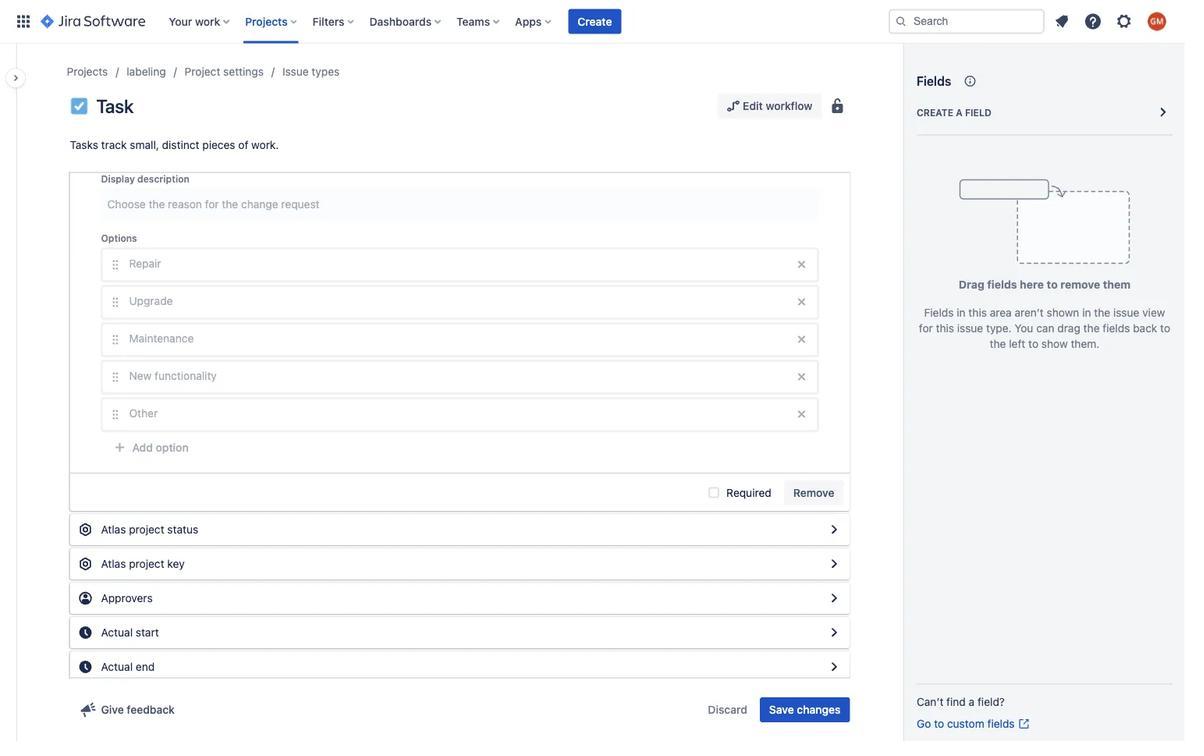 Task type: locate. For each thing, give the bounding box(es) containing it.
1 horizontal spatial this
[[968, 306, 987, 319]]

issue up back at the top right of the page
[[1113, 306, 1139, 319]]

projects up settings
[[245, 15, 288, 28]]

give feedback
[[101, 703, 175, 716]]

to
[[1047, 278, 1058, 291], [1160, 322, 1170, 335], [1028, 337, 1038, 350], [934, 717, 944, 730]]

settings image
[[1115, 12, 1134, 31]]

your work button
[[164, 9, 236, 34]]

work
[[195, 15, 220, 28]]

this right for
[[936, 322, 954, 335]]

projects
[[245, 15, 288, 28], [67, 65, 108, 78]]

2 open field configuration image from the top
[[825, 658, 844, 676]]

here
[[1020, 278, 1044, 291]]

atlas project status button
[[70, 514, 850, 545]]

actual left end
[[101, 660, 133, 673]]

workflow
[[766, 99, 813, 112]]

fields for fields
[[917, 74, 951, 89]]

you
[[1015, 322, 1033, 335]]

1 open field configuration image from the top
[[825, 520, 844, 539]]

go
[[917, 717, 931, 730]]

dashboards button
[[365, 9, 447, 34]]

in down drag
[[957, 306, 966, 319]]

1 atlas from the top
[[101, 523, 126, 536]]

banner containing your work
[[0, 0, 1185, 44]]

create right the apps dropdown button
[[578, 15, 612, 28]]

remove
[[793, 486, 834, 499]]

track
[[101, 138, 127, 151]]

open field configuration image for key
[[825, 555, 844, 573]]

discard button
[[699, 697, 757, 722]]

0 horizontal spatial create
[[578, 15, 612, 28]]

fields inside fields in this area aren't shown in the issue view for this issue type. you can drag the fields back to the left to show them.
[[924, 306, 954, 319]]

in right shown
[[1082, 306, 1091, 319]]

fields inside fields in this area aren't shown in the issue view for this issue type. you can drag the fields back to the left to show them.
[[1103, 322, 1130, 335]]

0 vertical spatial open field configuration image
[[825, 623, 844, 642]]

1 horizontal spatial a
[[969, 695, 975, 708]]

drag
[[1057, 322, 1080, 335]]

fields left back at the top right of the page
[[1103, 322, 1130, 335]]

projects up the issue type icon
[[67, 65, 108, 78]]

custom
[[947, 717, 984, 730]]

changes
[[797, 703, 841, 716]]

drag fields here to remove them
[[959, 278, 1131, 291]]

0 vertical spatial project
[[129, 523, 164, 536]]

0 horizontal spatial a
[[956, 107, 962, 118]]

2 project from the top
[[129, 557, 164, 570]]

atlas up approvers
[[101, 557, 126, 570]]

the up them.
[[1083, 322, 1100, 335]]

open field configuration image inside atlas project status button
[[825, 520, 844, 539]]

create button
[[568, 9, 621, 34]]

aren't
[[1015, 306, 1044, 319]]

Option 5 field
[[124, 399, 789, 427]]

display
[[101, 174, 135, 185]]

go to custom fields link
[[917, 716, 1030, 732]]

required
[[726, 486, 771, 499]]

discard
[[708, 703, 747, 716]]

atlas project status
[[101, 523, 198, 536]]

appswitcher icon image
[[14, 12, 33, 31]]

fields up area
[[987, 278, 1017, 291]]

labeling
[[127, 65, 166, 78]]

options
[[101, 233, 137, 244]]

jira software image
[[41, 12, 145, 31], [41, 12, 145, 31]]

1 vertical spatial fields
[[1103, 322, 1130, 335]]

the
[[1094, 306, 1110, 319], [1083, 322, 1100, 335], [990, 337, 1006, 350]]

sidebar navigation image
[[0, 62, 34, 94]]

a left field
[[956, 107, 962, 118]]

apps button
[[510, 9, 557, 34]]

2 actual from the top
[[101, 660, 133, 673]]

1 horizontal spatial issue
[[1113, 306, 1139, 319]]

your profile and settings image
[[1148, 12, 1166, 31]]

0 vertical spatial open field configuration image
[[825, 520, 844, 539]]

fields left more information about the fields image
[[917, 74, 951, 89]]

1 project from the top
[[129, 523, 164, 536]]

actual left start
[[101, 626, 133, 639]]

project up atlas project key
[[129, 523, 164, 536]]

create inside button
[[578, 15, 612, 28]]

a right find
[[969, 695, 975, 708]]

3 open field configuration image from the top
[[825, 589, 844, 608]]

project left key
[[129, 557, 164, 570]]

atlas for atlas project key
[[101, 557, 126, 570]]

2 vertical spatial open field configuration image
[[825, 589, 844, 608]]

1 vertical spatial open field configuration image
[[825, 555, 844, 573]]

actual for actual end
[[101, 660, 133, 673]]

left
[[1009, 337, 1025, 350]]

open field configuration image inside atlas project key button
[[825, 555, 844, 573]]

this left area
[[968, 306, 987, 319]]

1 actual from the top
[[101, 626, 133, 639]]

teams button
[[452, 9, 506, 34]]

fields up for
[[924, 306, 954, 319]]

open field configuration image inside actual start button
[[825, 623, 844, 642]]

atlas for atlas project status
[[101, 523, 126, 536]]

0 vertical spatial create
[[578, 15, 612, 28]]

display description
[[101, 174, 189, 185]]

1 vertical spatial atlas
[[101, 557, 126, 570]]

0 vertical spatial projects
[[245, 15, 288, 28]]

1 vertical spatial actual
[[101, 660, 133, 673]]

0 vertical spatial this
[[968, 306, 987, 319]]

2 vertical spatial fields
[[987, 717, 1015, 730]]

the down type. on the top right of page
[[990, 337, 1006, 350]]

2 open field configuration image from the top
[[825, 555, 844, 573]]

key
[[167, 557, 185, 570]]

open field configuration image inside approvers button
[[825, 589, 844, 608]]

to right left
[[1028, 337, 1038, 350]]

save changes
[[769, 703, 841, 716]]

type.
[[986, 322, 1012, 335]]

0 vertical spatial issue
[[1113, 306, 1139, 319]]

projects for projects dropdown button
[[245, 15, 288, 28]]

your work
[[169, 15, 220, 28]]

1 vertical spatial fields
[[924, 306, 954, 319]]

open field configuration image for actual end
[[825, 658, 844, 676]]

2 atlas from the top
[[101, 557, 126, 570]]

open field configuration image
[[825, 623, 844, 642], [825, 658, 844, 676]]

give feedback button
[[70, 697, 184, 722]]

search image
[[895, 15, 907, 28]]

projects link
[[67, 62, 108, 81]]

0 horizontal spatial projects
[[67, 65, 108, 78]]

small,
[[130, 138, 159, 151]]

1 vertical spatial open field configuration image
[[825, 658, 844, 676]]

to right here on the right top of page
[[1047, 278, 1058, 291]]

1 vertical spatial a
[[969, 695, 975, 708]]

create
[[578, 15, 612, 28], [917, 107, 953, 118]]

0 vertical spatial actual
[[101, 626, 133, 639]]

banner
[[0, 0, 1185, 44]]

fields
[[917, 74, 951, 89], [924, 306, 954, 319]]

0 vertical spatial fields
[[917, 74, 951, 89]]

1 horizontal spatial in
[[1082, 306, 1091, 319]]

filters
[[313, 15, 344, 28]]

actual
[[101, 626, 133, 639], [101, 660, 133, 673]]

issue type icon image
[[70, 97, 89, 115]]

open field configuration image
[[825, 520, 844, 539], [825, 555, 844, 573], [825, 589, 844, 608]]

atlas up atlas project key
[[101, 523, 126, 536]]

fields left this link will be opened in a new tab icon
[[987, 717, 1015, 730]]

actual end button
[[70, 651, 850, 683]]

1 vertical spatial project
[[129, 557, 164, 570]]

issue left type. on the top right of page
[[957, 322, 983, 335]]

1 vertical spatial this
[[936, 322, 954, 335]]

dashboards
[[369, 15, 432, 28]]

1 open field configuration image from the top
[[825, 623, 844, 642]]

1 vertical spatial create
[[917, 107, 953, 118]]

actual for actual start
[[101, 626, 133, 639]]

0 vertical spatial atlas
[[101, 523, 126, 536]]

drag
[[959, 278, 984, 291]]

save
[[769, 703, 794, 716]]

project
[[129, 523, 164, 536], [129, 557, 164, 570]]

teams
[[456, 15, 490, 28]]

them
[[1103, 278, 1131, 291]]

1 horizontal spatial create
[[917, 107, 953, 118]]

filters button
[[308, 9, 360, 34]]

1 in from the left
[[957, 306, 966, 319]]

0 horizontal spatial this
[[936, 322, 954, 335]]

1 vertical spatial projects
[[67, 65, 108, 78]]

tasks track small, distinct pieces of work.
[[70, 138, 279, 151]]

for
[[919, 322, 933, 335]]

no restrictions image
[[828, 97, 847, 115]]

open field configuration image for actual start
[[825, 623, 844, 642]]

help image
[[1084, 12, 1102, 31]]

a
[[956, 107, 962, 118], [969, 695, 975, 708]]

0 vertical spatial a
[[956, 107, 962, 118]]

atlas project key
[[101, 557, 185, 570]]

atlas
[[101, 523, 126, 536], [101, 557, 126, 570]]

fields
[[987, 278, 1017, 291], [1103, 322, 1130, 335], [987, 717, 1015, 730]]

the down "them"
[[1094, 306, 1110, 319]]

of
[[238, 138, 248, 151]]

0 horizontal spatial in
[[957, 306, 966, 319]]

open field configuration image inside actual end button
[[825, 658, 844, 676]]

projects inside dropdown button
[[245, 15, 288, 28]]

2 vertical spatial the
[[990, 337, 1006, 350]]

this
[[968, 306, 987, 319], [936, 322, 954, 335]]

1 horizontal spatial projects
[[245, 15, 288, 28]]

0 horizontal spatial issue
[[957, 322, 983, 335]]

create left field
[[917, 107, 953, 118]]



Task type: vqa. For each thing, say whether or not it's contained in the screenshot.
ACTUAL END
yes



Task type: describe. For each thing, give the bounding box(es) containing it.
projects for projects link
[[67, 65, 108, 78]]

1 vertical spatial issue
[[957, 322, 983, 335]]

project settings link
[[185, 62, 264, 81]]

actual end
[[101, 660, 155, 673]]

area
[[990, 306, 1012, 319]]

distinct
[[162, 138, 199, 151]]

feedback
[[127, 703, 175, 716]]

1 vertical spatial the
[[1083, 322, 1100, 335]]

create for create a field
[[917, 107, 953, 118]]

issue
[[282, 65, 309, 78]]

atlas project key button
[[70, 548, 850, 580]]

fields in this area aren't shown in the issue view for this issue type. you can drag the fields back to the left to show them.
[[919, 306, 1170, 350]]

go to custom fields
[[917, 717, 1015, 730]]

labeling link
[[127, 62, 166, 81]]

status
[[167, 523, 198, 536]]

them.
[[1071, 337, 1100, 350]]

edit workflow button
[[718, 94, 822, 119]]

field
[[965, 107, 991, 118]]

Search field
[[889, 9, 1045, 34]]

task
[[96, 95, 134, 117]]

field?
[[978, 695, 1005, 708]]

find
[[946, 695, 966, 708]]

can
[[1036, 322, 1054, 335]]

project for status
[[129, 523, 164, 536]]

to down "view"
[[1160, 322, 1170, 335]]

show
[[1041, 337, 1068, 350]]

projects button
[[240, 9, 303, 34]]

2 in from the left
[[1082, 306, 1091, 319]]

notifications image
[[1052, 12, 1071, 31]]

shown
[[1047, 306, 1079, 319]]

start
[[136, 626, 159, 639]]

approvers
[[101, 592, 153, 605]]

Option 4 field
[[124, 362, 789, 390]]

can't find a field?
[[917, 695, 1005, 708]]

create for create
[[578, 15, 612, 28]]

to right go at right bottom
[[934, 717, 944, 730]]

apps
[[515, 15, 542, 28]]

give
[[101, 703, 124, 716]]

save changes button
[[760, 697, 850, 722]]

actual start
[[101, 626, 159, 639]]

edit
[[743, 99, 763, 112]]

0 vertical spatial the
[[1094, 306, 1110, 319]]

open field configuration image for status
[[825, 520, 844, 539]]

project settings
[[185, 65, 264, 78]]

can't
[[917, 695, 943, 708]]

project
[[185, 65, 220, 78]]

remove button
[[784, 480, 844, 505]]

this link will be opened in a new tab image
[[1018, 718, 1030, 730]]

your
[[169, 15, 192, 28]]

description
[[137, 174, 189, 185]]

Option 2 field
[[124, 287, 789, 315]]

tasks
[[70, 138, 98, 151]]

pieces
[[202, 138, 235, 151]]

issue types link
[[282, 62, 340, 81]]

edit workflow
[[743, 99, 813, 112]]

project for key
[[129, 557, 164, 570]]

0 vertical spatial fields
[[987, 278, 1017, 291]]

fields inside go to custom fields link
[[987, 717, 1015, 730]]

more information about the fields image
[[961, 72, 979, 90]]

view
[[1142, 306, 1165, 319]]

Option 3 field
[[124, 324, 789, 352]]

Option 1 field
[[124, 249, 789, 277]]

fields for fields in this area aren't shown in the issue view for this issue type. you can drag the fields back to the left to show them.
[[924, 306, 954, 319]]

primary element
[[9, 0, 889, 43]]

end
[[136, 660, 155, 673]]

remove
[[1060, 278, 1100, 291]]

create a field
[[917, 107, 991, 118]]

back
[[1133, 322, 1157, 335]]

issue types
[[282, 65, 340, 78]]

actual start button
[[70, 617, 850, 648]]

Display description field
[[103, 190, 817, 218]]

settings
[[223, 65, 264, 78]]

work.
[[251, 138, 279, 151]]

approvers button
[[70, 583, 850, 614]]

types
[[312, 65, 340, 78]]



